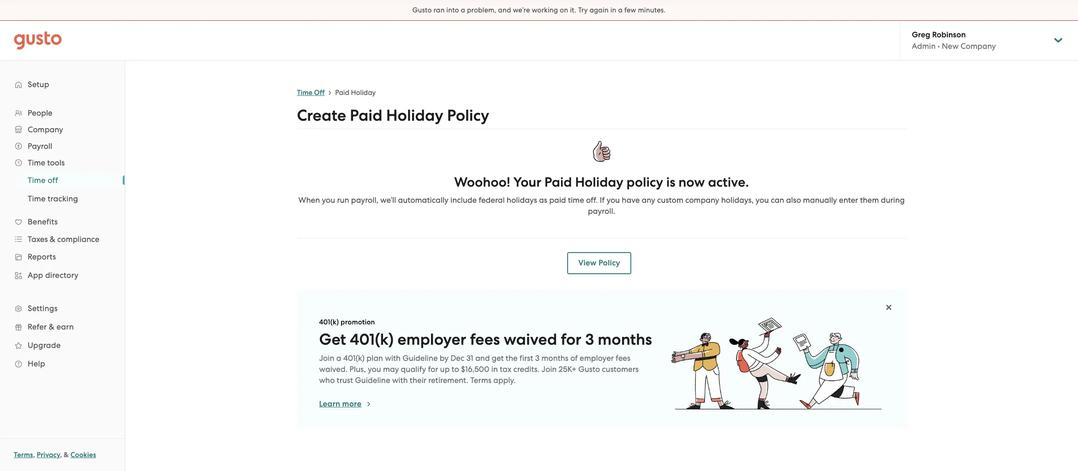 Task type: vqa. For each thing, say whether or not it's contained in the screenshot.
the right Add a team member
no



Task type: describe. For each thing, give the bounding box(es) containing it.
25k+
[[559, 365, 577, 374]]

tax
[[500, 365, 512, 374]]

plus,
[[350, 365, 366, 374]]

0 horizontal spatial employer
[[398, 330, 466, 349]]

cookies button
[[71, 450, 96, 461]]

1 vertical spatial with
[[392, 376, 408, 385]]

during
[[881, 196, 905, 205]]

it.
[[570, 6, 576, 14]]

benefits
[[28, 217, 58, 227]]

home image
[[14, 31, 62, 50]]

admin
[[912, 42, 936, 51]]

1 vertical spatial employer
[[580, 354, 614, 363]]

robinson
[[932, 30, 966, 40]]

you left can
[[756, 196, 769, 205]]

active.
[[708, 174, 749, 191]]

company button
[[9, 121, 115, 138]]

1 vertical spatial 3
[[535, 354, 540, 363]]

if
[[600, 196, 605, 205]]

paid
[[549, 196, 566, 205]]

0 horizontal spatial policy
[[447, 106, 489, 125]]

include
[[451, 196, 477, 205]]

taxes & compliance
[[28, 235, 99, 244]]

gusto inside "401(k) promotion get 401(k) employer fees waived for 3 months join a 401(k) plan with guideline by dec 31 and get the first 3 months of employer fees waived. plus, you may qualify for up to $16,500 in tax credits. join 25k+ gusto customers who trust guideline with their retirement. terms apply."
[[578, 365, 600, 374]]

now
[[679, 174, 705, 191]]

help link
[[9, 356, 115, 372]]

is
[[666, 174, 676, 191]]

enter
[[839, 196, 858, 205]]

1 horizontal spatial for
[[561, 330, 582, 349]]

1 horizontal spatial in
[[611, 6, 617, 14]]

you left run
[[322, 196, 335, 205]]

settings
[[28, 304, 58, 313]]

working
[[532, 6, 558, 14]]

& for earn
[[49, 323, 55, 332]]

payroll button
[[9, 138, 115, 155]]

their
[[410, 376, 427, 385]]

1 horizontal spatial join
[[542, 365, 557, 374]]

privacy link
[[37, 451, 60, 460]]

0 horizontal spatial join
[[319, 354, 334, 363]]

few
[[624, 6, 636, 14]]

payroll
[[28, 142, 52, 151]]

2 horizontal spatial a
[[618, 6, 623, 14]]

time off
[[297, 89, 325, 97]]

401(k) promotion get 401(k) employer fees waived for 3 months join a 401(k) plan with guideline by dec 31 and get the first 3 months of employer fees waived. plus, you may qualify for up to $16,500 in tax credits. join 25k+ gusto customers who trust guideline with their retirement. terms apply.
[[319, 318, 652, 385]]

any
[[642, 196, 655, 205]]

learn more
[[319, 400, 362, 409]]

a inside "401(k) promotion get 401(k) employer fees waived for 3 months join a 401(k) plan with guideline by dec 31 and get the first 3 months of employer fees waived. plus, you may qualify for up to $16,500 in tax credits. join 25k+ gusto customers who trust guideline with their retirement. terms apply."
[[336, 354, 341, 363]]

greg robinson admin • new company
[[912, 30, 996, 51]]

2 vertical spatial 401(k)
[[343, 354, 365, 363]]

waived.
[[319, 365, 348, 374]]

credits.
[[513, 365, 540, 374]]

list containing people
[[0, 105, 125, 373]]

off
[[48, 176, 58, 185]]

view policy
[[578, 258, 620, 268]]

federal
[[479, 196, 505, 205]]

2 horizontal spatial holiday
[[575, 174, 623, 191]]

gusto navigation element
[[0, 60, 125, 388]]

we're
[[513, 6, 530, 14]]

can
[[771, 196, 784, 205]]

customers
[[602, 365, 639, 374]]

when you run payroll, we'll automatically include federal holidays as paid time off. if you have any custom company holidays, you can also manually enter them during payroll.
[[298, 196, 905, 216]]

dec
[[451, 354, 464, 363]]

settings link
[[9, 300, 115, 317]]

$16,500
[[461, 365, 489, 374]]

1 horizontal spatial holiday
[[386, 106, 443, 125]]

1 , from the left
[[33, 451, 35, 460]]

up
[[440, 365, 450, 374]]

time for time off
[[297, 89, 312, 97]]

1 horizontal spatial guideline
[[403, 354, 438, 363]]

get
[[319, 330, 346, 349]]

time off link
[[17, 172, 115, 189]]

get
[[492, 354, 504, 363]]

time tools button
[[9, 155, 115, 171]]

when
[[298, 196, 320, 205]]

time for time tools
[[28, 158, 45, 168]]

new
[[942, 42, 959, 51]]

time off
[[28, 176, 58, 185]]

refer & earn link
[[9, 319, 115, 336]]

gusto ran into a problem, and we're working on it. try again in a few minutes.
[[412, 6, 666, 14]]

promotion
[[341, 318, 375, 327]]

directory
[[45, 271, 78, 280]]

who
[[319, 376, 335, 385]]

minutes.
[[638, 6, 666, 14]]

time tracking
[[28, 194, 78, 204]]

terms inside "401(k) promotion get 401(k) employer fees waived for 3 months join a 401(k) plan with guideline by dec 31 and get the first 3 months of employer fees waived. plus, you may qualify for up to $16,500 in tax credits. join 25k+ gusto customers who trust guideline with their retirement. terms apply."
[[470, 376, 492, 385]]

also
[[786, 196, 801, 205]]

on
[[560, 6, 568, 14]]

1 horizontal spatial fees
[[616, 354, 631, 363]]

automatically
[[398, 196, 449, 205]]

retirement.
[[428, 376, 468, 385]]

them
[[860, 196, 879, 205]]

0 horizontal spatial gusto
[[412, 6, 432, 14]]

terms link
[[14, 451, 33, 460]]

upgrade
[[28, 341, 61, 350]]

time for time tracking
[[28, 194, 46, 204]]

0 vertical spatial with
[[385, 354, 401, 363]]

cookies
[[71, 451, 96, 460]]

setup
[[28, 80, 49, 89]]

create
[[297, 106, 346, 125]]

waived
[[504, 330, 557, 349]]

run
[[337, 196, 349, 205]]

earn
[[57, 323, 74, 332]]

1 vertical spatial 401(k)
[[350, 330, 394, 349]]

app directory link
[[9, 267, 115, 284]]

again
[[590, 6, 609, 14]]



Task type: locate. For each thing, give the bounding box(es) containing it.
1 vertical spatial paid
[[350, 106, 382, 125]]

view policy link
[[567, 252, 631, 275]]

0 horizontal spatial company
[[28, 125, 63, 134]]

0 horizontal spatial fees
[[470, 330, 500, 349]]

0 horizontal spatial guideline
[[355, 376, 390, 385]]

guideline up "qualify"
[[403, 354, 438, 363]]

time tools
[[28, 158, 65, 168]]

31
[[466, 354, 473, 363]]

1 vertical spatial terms
[[14, 451, 33, 460]]

& for compliance
[[50, 235, 55, 244]]

paid
[[335, 89, 349, 97], [350, 106, 382, 125], [545, 174, 572, 191]]

1 vertical spatial and
[[475, 354, 490, 363]]

with up the may
[[385, 354, 401, 363]]

employer right of
[[580, 354, 614, 363]]

ran
[[434, 6, 445, 14]]

paid up the 'paid'
[[545, 174, 572, 191]]

refer & earn
[[28, 323, 74, 332]]

1 vertical spatial &
[[49, 323, 55, 332]]

0 horizontal spatial months
[[542, 354, 569, 363]]

in inside "401(k) promotion get 401(k) employer fees waived for 3 months join a 401(k) plan with guideline by dec 31 and get the first 3 months of employer fees waived. plus, you may qualify for up to $16,500 in tax credits. join 25k+ gusto customers who trust guideline with their retirement. terms apply."
[[491, 365, 498, 374]]

&
[[50, 235, 55, 244], [49, 323, 55, 332], [64, 451, 69, 460]]

you
[[322, 196, 335, 205], [607, 196, 620, 205], [756, 196, 769, 205], [368, 365, 381, 374]]

1 vertical spatial join
[[542, 365, 557, 374]]

holidays
[[507, 196, 537, 205]]

taxes
[[28, 235, 48, 244]]

compliance
[[57, 235, 99, 244]]

0 vertical spatial terms
[[470, 376, 492, 385]]

apply.
[[493, 376, 516, 385]]

to
[[452, 365, 459, 374]]

company right new
[[961, 42, 996, 51]]

& inside dropdown button
[[50, 235, 55, 244]]

0 horizontal spatial a
[[336, 354, 341, 363]]

0 vertical spatial paid
[[335, 89, 349, 97]]

0 vertical spatial 401(k)
[[319, 318, 339, 327]]

time off link
[[297, 89, 325, 97]]

months
[[598, 330, 652, 349], [542, 354, 569, 363]]

1 horizontal spatial policy
[[599, 258, 620, 268]]

in right "again" on the top
[[611, 6, 617, 14]]

employer
[[398, 330, 466, 349], [580, 354, 614, 363]]

for left up
[[428, 365, 438, 374]]

0 horizontal spatial holiday
[[351, 89, 376, 97]]

& right taxes
[[50, 235, 55, 244]]

people
[[28, 108, 52, 118]]

for up of
[[561, 330, 582, 349]]

2 vertical spatial paid
[[545, 174, 572, 191]]

help
[[28, 360, 45, 369]]

a up waived.
[[336, 354, 341, 363]]

1 list from the top
[[0, 105, 125, 373]]

2 vertical spatial holiday
[[575, 174, 623, 191]]

2 vertical spatial &
[[64, 451, 69, 460]]

employer up by
[[398, 330, 466, 349]]

0 vertical spatial holiday
[[351, 89, 376, 97]]

paid down paid holiday
[[350, 106, 382, 125]]

for
[[561, 330, 582, 349], [428, 365, 438, 374]]

0 vertical spatial &
[[50, 235, 55, 244]]

payroll,
[[351, 196, 378, 205]]

0 horizontal spatial for
[[428, 365, 438, 374]]

0 vertical spatial employer
[[398, 330, 466, 349]]

reports link
[[9, 249, 115, 265]]

1 horizontal spatial and
[[498, 6, 511, 14]]

time
[[297, 89, 312, 97], [28, 158, 45, 168], [28, 176, 46, 185], [28, 194, 46, 204]]

1 vertical spatial fees
[[616, 354, 631, 363]]

401(k) up get
[[319, 318, 339, 327]]

0 vertical spatial company
[[961, 42, 996, 51]]

and inside "401(k) promotion get 401(k) employer fees waived for 3 months join a 401(k) plan with guideline by dec 31 and get the first 3 months of employer fees waived. plus, you may qualify for up to $16,500 in tax credits. join 25k+ gusto customers who trust guideline with their retirement. terms apply."
[[475, 354, 490, 363]]

, left cookies button at bottom left
[[60, 451, 62, 460]]

into
[[446, 6, 459, 14]]

0 vertical spatial months
[[598, 330, 652, 349]]

taxes & compliance button
[[9, 231, 115, 248]]

of
[[570, 354, 578, 363]]

1 horizontal spatial months
[[598, 330, 652, 349]]

1 vertical spatial months
[[542, 354, 569, 363]]

1 horizontal spatial company
[[961, 42, 996, 51]]

in
[[611, 6, 617, 14], [491, 365, 498, 374]]

1 horizontal spatial terms
[[470, 376, 492, 385]]

0 horizontal spatial ,
[[33, 451, 35, 460]]

paid right off
[[335, 89, 349, 97]]

0 horizontal spatial in
[[491, 365, 498, 374]]

3
[[585, 330, 594, 349], [535, 354, 540, 363]]

0 vertical spatial guideline
[[403, 354, 438, 363]]

time for time off
[[28, 176, 46, 185]]

problem,
[[467, 6, 496, 14]]

terms down $16,500
[[470, 376, 492, 385]]

2 , from the left
[[60, 451, 62, 460]]

1 vertical spatial for
[[428, 365, 438, 374]]

, left "privacy"
[[33, 451, 35, 460]]

company down people at top
[[28, 125, 63, 134]]

people button
[[9, 105, 115, 121]]

401(k) up plan
[[350, 330, 394, 349]]

time inside dropdown button
[[28, 158, 45, 168]]

0 horizontal spatial 3
[[535, 354, 540, 363]]

2 horizontal spatial paid
[[545, 174, 572, 191]]

try
[[578, 6, 588, 14]]

0 vertical spatial policy
[[447, 106, 489, 125]]

401(k) up plus,
[[343, 354, 365, 363]]

time
[[568, 196, 584, 205]]

trust
[[337, 376, 353, 385]]

1 horizontal spatial a
[[461, 6, 465, 14]]

0 vertical spatial gusto
[[412, 6, 432, 14]]

fees up get
[[470, 330, 500, 349]]

and right 31
[[475, 354, 490, 363]]

1 vertical spatial holiday
[[386, 106, 443, 125]]

by
[[440, 354, 449, 363]]

privacy
[[37, 451, 60, 460]]

0 horizontal spatial and
[[475, 354, 490, 363]]

join up waived.
[[319, 354, 334, 363]]

in left tax
[[491, 365, 498, 374]]

1 horizontal spatial employer
[[580, 354, 614, 363]]

reports
[[28, 252, 56, 262]]

app directory
[[28, 271, 78, 280]]

with down the may
[[392, 376, 408, 385]]

payroll.
[[588, 207, 615, 216]]

0 horizontal spatial paid
[[335, 89, 349, 97]]

0 vertical spatial join
[[319, 354, 334, 363]]

1 vertical spatial company
[[28, 125, 63, 134]]

gusto
[[412, 6, 432, 14], [578, 365, 600, 374]]

2 list from the top
[[0, 171, 125, 208]]

a right into
[[461, 6, 465, 14]]

1 horizontal spatial paid
[[350, 106, 382, 125]]

1 vertical spatial in
[[491, 365, 498, 374]]

•
[[938, 42, 940, 51]]

0 vertical spatial fees
[[470, 330, 500, 349]]

benefits link
[[9, 214, 115, 230]]

1 vertical spatial policy
[[599, 258, 620, 268]]

time tracking link
[[17, 191, 115, 207]]

company
[[685, 196, 719, 205]]

off.
[[586, 196, 598, 205]]

and left we're
[[498, 6, 511, 14]]

we'll
[[380, 196, 396, 205]]

terms left "privacy"
[[14, 451, 33, 460]]

first
[[520, 354, 533, 363]]

policy
[[447, 106, 489, 125], [599, 258, 620, 268]]

guideline down plus,
[[355, 376, 390, 385]]

& left cookies button at bottom left
[[64, 451, 69, 460]]

terms , privacy , & cookies
[[14, 451, 96, 460]]

refer
[[28, 323, 47, 332]]

learn more link
[[319, 399, 373, 410]]

plan
[[367, 354, 383, 363]]

tracking
[[48, 194, 78, 204]]

months up the 25k+
[[542, 354, 569, 363]]

1 horizontal spatial gusto
[[578, 365, 600, 374]]

join left the 25k+
[[542, 365, 557, 374]]

you inside "401(k) promotion get 401(k) employer fees waived for 3 months join a 401(k) plan with guideline by dec 31 and get the first 3 months of employer fees waived. plus, you may qualify for up to $16,500 in tax credits. join 25k+ gusto customers who trust guideline with their retirement. terms apply."
[[368, 365, 381, 374]]

company inside greg robinson admin • new company
[[961, 42, 996, 51]]

off
[[314, 89, 325, 97]]

months up customers
[[598, 330, 652, 349]]

a left few
[[618, 6, 623, 14]]

qualify
[[401, 365, 426, 374]]

0 vertical spatial and
[[498, 6, 511, 14]]

view
[[578, 258, 597, 268]]

1 vertical spatial gusto
[[578, 365, 600, 374]]

tools
[[47, 158, 65, 168]]

your
[[514, 174, 541, 191]]

you down plan
[[368, 365, 381, 374]]

company inside dropdown button
[[28, 125, 63, 134]]

0 vertical spatial in
[[611, 6, 617, 14]]

create paid holiday policy
[[297, 106, 489, 125]]

fees
[[470, 330, 500, 349], [616, 354, 631, 363]]

the
[[506, 354, 518, 363]]

gusto left ran
[[412, 6, 432, 14]]

you right if
[[607, 196, 620, 205]]

fees up customers
[[616, 354, 631, 363]]

list
[[0, 105, 125, 373], [0, 171, 125, 208]]

with
[[385, 354, 401, 363], [392, 376, 408, 385]]

0 vertical spatial for
[[561, 330, 582, 349]]

& left the 'earn'
[[49, 323, 55, 332]]

and
[[498, 6, 511, 14], [475, 354, 490, 363]]

1 horizontal spatial 3
[[585, 330, 594, 349]]

upgrade link
[[9, 337, 115, 354]]

list containing time off
[[0, 171, 125, 208]]

greg
[[912, 30, 930, 40]]

0 vertical spatial 3
[[585, 330, 594, 349]]

gusto right the 25k+
[[578, 365, 600, 374]]

1 vertical spatial guideline
[[355, 376, 390, 385]]

0 horizontal spatial terms
[[14, 451, 33, 460]]

may
[[383, 365, 399, 374]]

1 horizontal spatial ,
[[60, 451, 62, 460]]



